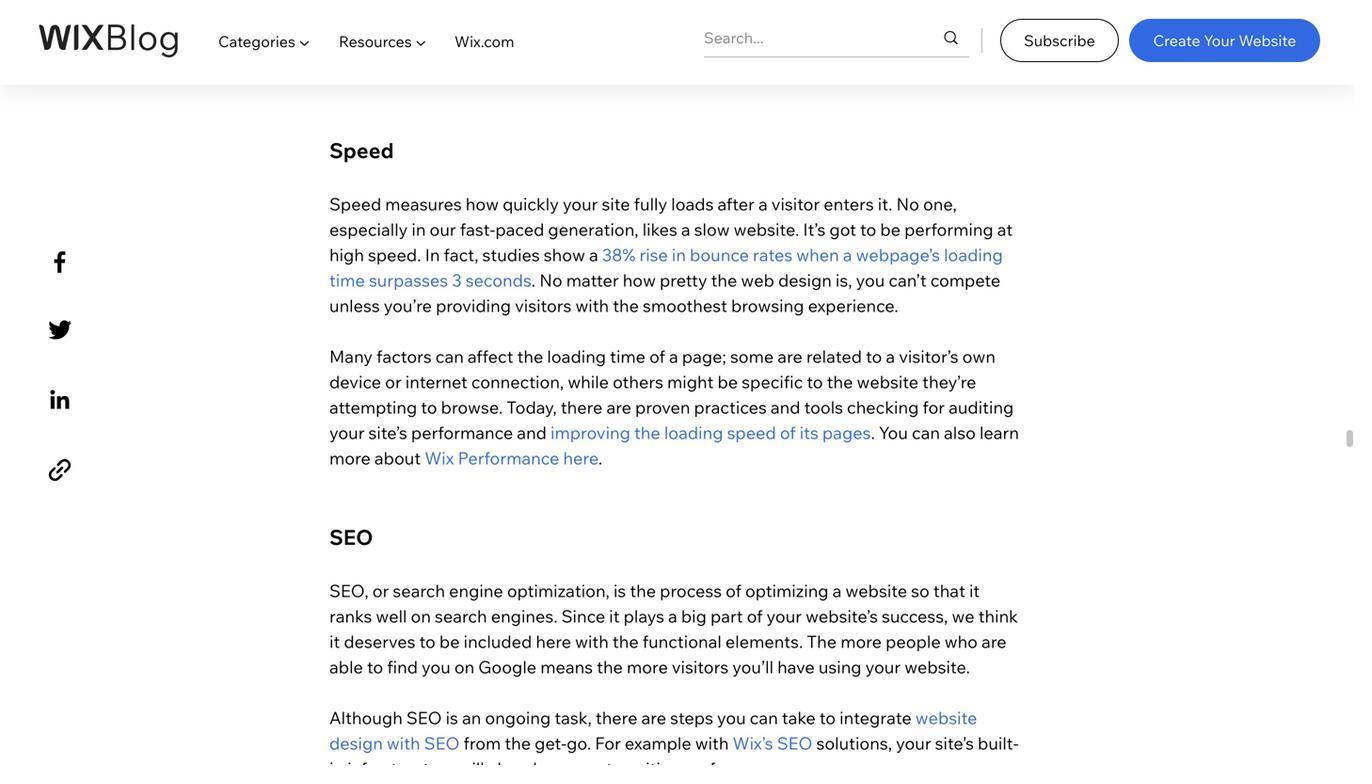 Task type: locate. For each thing, give the bounding box(es) containing it.
0 horizontal spatial time
[[330, 270, 365, 291]]

your inside solutions, your site's built- in infrastructure will already support positive performance.
[[896, 733, 932, 754]]

elements.
[[726, 631, 803, 652]]

or up well
[[373, 580, 389, 601]]

. inside . no matter how pretty the web design is, you can't compete unless you're providing visitors with the smoothest browsing experience.
[[532, 270, 536, 291]]

since
[[562, 606, 606, 627]]

▼ right the resources
[[415, 32, 427, 51]]

of up others
[[650, 346, 666, 367]]

you inside . no matter how pretty the web design is, you can't compete unless you're providing visitors with the smoothest browsing experience.
[[856, 270, 885, 291]]

1 vertical spatial it
[[609, 606, 620, 627]]

design inside the website design with seo
[[330, 733, 383, 754]]

the up the already
[[505, 733, 531, 754]]

loads
[[672, 193, 714, 215]]

in down although
[[330, 758, 344, 765]]

website design with seo link
[[330, 707, 981, 754]]

site
[[602, 193, 630, 215]]

1 vertical spatial site's
[[936, 733, 974, 754]]

0 vertical spatial site's
[[369, 422, 408, 443]]

is up "plays"
[[614, 580, 626, 601]]

speed for speed
[[330, 137, 399, 163]]

2 horizontal spatial in
[[672, 244, 686, 265]]

0 horizontal spatial is
[[446, 707, 458, 729]]

pages
[[823, 422, 871, 443]]

1 vertical spatial website
[[846, 580, 908, 601]]

2 speed from the top
[[330, 193, 382, 215]]

0 horizontal spatial on
[[411, 606, 431, 627]]

although seo is an ongoing task, there are steps you can take to integrate
[[330, 707, 916, 729]]

site's left built-
[[936, 733, 974, 754]]

1 vertical spatial visitors
[[672, 657, 729, 678]]

in inside 38% rise in bounce rates when a webpage's loading time surpasses 3 seconds
[[672, 244, 686, 265]]

improving the loading speed of its pages
[[551, 422, 871, 443]]

more inside . you can also learn more about
[[330, 448, 371, 469]]

your down optimizing
[[767, 606, 802, 627]]

0 vertical spatial and
[[771, 397, 801, 418]]

website up website's
[[846, 580, 908, 601]]

to right deserves
[[420, 631, 436, 652]]

be inside many factors can affect the loading time of a page; some are related to a visitor's own device or internet connection, while others might be specific to the website they're attempting to browse. today, there are proven practices and tools checking for auditing your site's performance and
[[718, 371, 738, 392]]

1 vertical spatial there
[[596, 707, 638, 729]]

is inside seo, or search engine optimization, is the process of optimizing a website so that it ranks well on search engines. since it plays a big part of your website's success, we think it deserves to be included here with the functional elements. the more people who are able to find you on google means the more visitors you'll have using your website.
[[614, 580, 626, 601]]

website
[[1239, 31, 1297, 50]]

browse.
[[441, 397, 503, 418]]

the down proven
[[635, 422, 661, 443]]

no right the it.
[[897, 193, 920, 215]]

share article on linkedin image
[[43, 383, 76, 416], [43, 383, 76, 416]]

1 horizontal spatial time
[[610, 346, 646, 367]]

▼ right categories
[[299, 32, 310, 51]]

0 vertical spatial design
[[779, 270, 832, 291]]

0 horizontal spatial more
[[330, 448, 371, 469]]

website. inside speed measures how quickly your site fully loads after a visitor enters it. no one, especially in our fast-paced generation, likes a slow website. it's got to be performing at high speed. in fact, studies show a
[[734, 219, 800, 240]]

0 vertical spatial .
[[532, 270, 536, 291]]

1 vertical spatial website.
[[905, 657, 971, 678]]

. left you
[[871, 422, 875, 443]]

. down studies
[[532, 270, 536, 291]]

1 horizontal spatial more
[[627, 657, 668, 678]]

google
[[479, 657, 537, 678]]

it left "plays"
[[609, 606, 620, 627]]

enters
[[824, 193, 874, 215]]

your up generation,
[[563, 193, 598, 215]]

you right find
[[422, 657, 451, 678]]

1 horizontal spatial design
[[779, 270, 832, 291]]

browsing
[[731, 295, 805, 316]]

plays
[[624, 606, 665, 627]]

0 horizontal spatial .
[[532, 270, 536, 291]]

2 horizontal spatial you
[[856, 270, 885, 291]]

it right 'that'
[[970, 580, 980, 601]]

seo left an
[[407, 707, 442, 729]]

0 vertical spatial speed
[[330, 137, 399, 163]]

are up the specific
[[778, 346, 803, 367]]

can inside . you can also learn more about
[[912, 422, 941, 443]]

38%
[[602, 244, 636, 265]]

in right rise
[[672, 244, 686, 265]]

with down matter
[[576, 295, 609, 316]]

2 horizontal spatial loading
[[944, 244, 1003, 265]]

2 ▼ from the left
[[415, 32, 427, 51]]

0 vertical spatial be
[[881, 219, 901, 240]]

. down improving
[[599, 448, 603, 469]]

0 vertical spatial website
[[857, 371, 919, 392]]

speed inside speed measures how quickly your site fully loads after a visitor enters it. no one, especially in our fast-paced generation, likes a slow website. it's got to be performing at high speed. in fact, studies show a
[[330, 193, 382, 215]]

1 vertical spatial can
[[912, 422, 941, 443]]

1 vertical spatial speed
[[330, 193, 382, 215]]

on right well
[[411, 606, 431, 627]]

of inside many factors can affect the loading time of a page; some are related to a visitor's own device or internet connection, while others might be specific to the website they're attempting to browse. today, there are proven practices and tools checking for auditing your site's performance and
[[650, 346, 666, 367]]

0 vertical spatial visitors
[[515, 295, 572, 316]]

loading inside 38% rise in bounce rates when a webpage's loading time surpasses 3 seconds
[[944, 244, 1003, 265]]

with inside the website design with seo
[[387, 733, 420, 754]]

seo down take
[[777, 733, 813, 754]]

is
[[614, 580, 626, 601], [446, 707, 458, 729]]

1 horizontal spatial you
[[717, 707, 746, 729]]

here up means
[[536, 631, 572, 652]]

loading up 'compete'
[[944, 244, 1003, 265]]

smoothest
[[643, 295, 728, 316]]

and
[[771, 397, 801, 418], [517, 422, 547, 443]]

0 vertical spatial loading
[[944, 244, 1003, 265]]

no inside . no matter how pretty the web design is, you can't compete unless you're providing visitors with the smoothest browsing experience.
[[540, 270, 563, 291]]

you up wix's
[[717, 707, 746, 729]]

to right take
[[820, 707, 836, 729]]

website. inside seo, or search engine optimization, is the process of optimizing a website so that it ranks well on search engines. since it plays a big part of your website's success, we think it deserves to be included here with the functional elements. the more people who are able to find you on google means the more visitors you'll have using your website.
[[905, 657, 971, 678]]

1 horizontal spatial website.
[[905, 657, 971, 678]]

2 vertical spatial website
[[916, 707, 978, 729]]

a right likes
[[682, 219, 691, 240]]

there up for
[[596, 707, 638, 729]]

0 horizontal spatial can
[[436, 346, 464, 367]]

deserves
[[344, 631, 416, 652]]

website up checking
[[857, 371, 919, 392]]

will
[[459, 758, 485, 765]]

1 vertical spatial more
[[841, 631, 882, 652]]

1 horizontal spatial and
[[771, 397, 801, 418]]

▼
[[299, 32, 310, 51], [415, 32, 427, 51]]

1 ▼ from the left
[[299, 32, 310, 51]]

0 horizontal spatial no
[[540, 270, 563, 291]]

with up performance.
[[696, 733, 729, 754]]

your down attempting
[[330, 422, 365, 443]]

0 vertical spatial you
[[856, 270, 885, 291]]

for
[[595, 733, 621, 754]]

are inside seo, or search engine optimization, is the process of optimizing a website so that it ranks well on search engines. since it plays a big part of your website's success, we think it deserves to be included here with the functional elements. the more people who are able to find you on google means the more visitors you'll have using your website.
[[982, 631, 1007, 652]]

here down improving
[[563, 448, 599, 469]]

fact,
[[444, 244, 479, 265]]

0 horizontal spatial be
[[440, 631, 460, 652]]

0 horizontal spatial loading
[[547, 346, 606, 367]]

website right integrate
[[916, 707, 978, 729]]

to right got
[[861, 219, 877, 240]]

2 horizontal spatial be
[[881, 219, 901, 240]]

1 horizontal spatial be
[[718, 371, 738, 392]]

who
[[945, 631, 978, 652]]

share article on facebook image
[[43, 246, 76, 279]]

seo,
[[330, 580, 369, 601]]

from the get-go. for example with wix's seo
[[460, 733, 813, 754]]

0 vertical spatial time
[[330, 270, 365, 291]]

0 horizontal spatial it
[[330, 631, 340, 652]]

a
[[759, 193, 768, 215], [682, 219, 691, 240], [589, 244, 599, 265], [843, 244, 853, 265], [669, 346, 679, 367], [886, 346, 896, 367], [833, 580, 842, 601], [668, 606, 678, 627]]

seo
[[330, 524, 373, 550], [407, 707, 442, 729], [424, 733, 460, 754], [777, 733, 813, 754]]

0 horizontal spatial website.
[[734, 219, 800, 240]]

0 horizontal spatial in
[[330, 758, 344, 765]]

high
[[330, 244, 364, 265]]

how up the fast-
[[466, 193, 499, 215]]

is left an
[[446, 707, 458, 729]]

can inside many factors can affect the loading time of a page; some are related to a visitor's own device or internet connection, while others might be specific to the website they're attempting to browse. today, there are proven practices and tools checking for auditing your site's performance and
[[436, 346, 464, 367]]

seo inside the website design with seo
[[424, 733, 460, 754]]

loading down proven
[[665, 422, 724, 443]]

0 horizontal spatial visitors
[[515, 295, 572, 316]]

1 horizontal spatial can
[[750, 707, 778, 729]]

search down the engine
[[435, 606, 487, 627]]

and down today,
[[517, 422, 547, 443]]

subscribe link
[[1001, 19, 1119, 62]]

2 vertical spatial you
[[717, 707, 746, 729]]

providing
[[436, 295, 511, 316]]

1 vertical spatial in
[[672, 244, 686, 265]]

1 vertical spatial here
[[536, 631, 572, 652]]

no
[[897, 193, 920, 215], [540, 270, 563, 291]]

1 horizontal spatial ▼
[[415, 32, 427, 51]]

1 horizontal spatial how
[[623, 270, 656, 291]]

can for affect
[[436, 346, 464, 367]]

to inside speed measures how quickly your site fully loads after a visitor enters it. no one, especially in our fast-paced generation, likes a slow website. it's got to be performing at high speed. in fact, studies show a
[[861, 219, 877, 240]]

site's
[[369, 422, 408, 443], [936, 733, 974, 754]]

own
[[963, 346, 996, 367]]

or down factors
[[385, 371, 402, 392]]

visitors down functional at the bottom
[[672, 657, 729, 678]]

the up "plays"
[[630, 580, 656, 601]]

1 horizontal spatial it
[[609, 606, 620, 627]]

website design with seo
[[330, 707, 981, 754]]

0 vertical spatial website.
[[734, 219, 800, 240]]

website. down who on the bottom of the page
[[905, 657, 971, 678]]

auditing
[[949, 397, 1014, 418]]

1 vertical spatial loading
[[547, 346, 606, 367]]

1 horizontal spatial is
[[614, 580, 626, 601]]

0 vertical spatial there
[[561, 397, 603, 418]]

are down think
[[982, 631, 1007, 652]]

2 vertical spatial it
[[330, 631, 340, 652]]

you for ongoing
[[717, 707, 746, 729]]

copy link of the article image
[[43, 454, 76, 487]]

2 vertical spatial loading
[[665, 422, 724, 443]]

design down when
[[779, 270, 832, 291]]

how inside . no matter how pretty the web design is, you can't compete unless you're providing visitors with the smoothest browsing experience.
[[623, 270, 656, 291]]

your down integrate
[[896, 733, 932, 754]]

in
[[425, 244, 440, 265]]

be up practices
[[718, 371, 738, 392]]

improving the loading speed of its pages link
[[551, 422, 871, 443]]

1 horizontal spatial site's
[[936, 733, 974, 754]]

2 vertical spatial more
[[627, 657, 668, 678]]

seo up "will"
[[424, 733, 460, 754]]

0 horizontal spatial how
[[466, 193, 499, 215]]

we
[[952, 606, 975, 627]]

1 vertical spatial or
[[373, 580, 389, 601]]

bounce
[[690, 244, 749, 265]]

website
[[857, 371, 919, 392], [846, 580, 908, 601], [916, 707, 978, 729]]

you right is,
[[856, 270, 885, 291]]

search up well
[[393, 580, 445, 601]]

can up wix's seo link
[[750, 707, 778, 729]]

they're
[[923, 371, 977, 392]]

site's up about
[[369, 422, 408, 443]]

there inside many factors can affect the loading time of a page; some are related to a visitor's own device or internet connection, while others might be specific to the website they're attempting to browse. today, there are proven practices and tools checking for auditing your site's performance and
[[561, 397, 603, 418]]

with inside seo, or search engine optimization, is the process of optimizing a website so that it ranks well on search engines. since it plays a big part of your website's success, we think it deserves to be included here with the functional elements. the more people who are able to find you on google means the more visitors you'll have using your website.
[[575, 631, 609, 652]]

it up able
[[330, 631, 340, 652]]

visitors
[[515, 295, 572, 316], [672, 657, 729, 678]]

. inside . you can also learn more about
[[871, 422, 875, 443]]

with down since
[[575, 631, 609, 652]]

how
[[466, 193, 499, 215], [623, 270, 656, 291]]

1 vertical spatial on
[[455, 657, 475, 678]]

to
[[861, 219, 877, 240], [866, 346, 883, 367], [807, 371, 823, 392], [421, 397, 437, 418], [420, 631, 436, 652], [367, 657, 383, 678], [820, 707, 836, 729]]

categories
[[218, 32, 296, 51]]

how down rise
[[623, 270, 656, 291]]

there down while
[[561, 397, 603, 418]]

38% rise in bounce rates when a webpage's loading time surpasses 3 seconds link
[[330, 244, 1007, 291]]

proven
[[636, 397, 691, 418]]

copy link of the article image
[[43, 454, 76, 487]]

pretty
[[660, 270, 708, 291]]

1 horizontal spatial .
[[599, 448, 603, 469]]

0 vertical spatial is
[[614, 580, 626, 601]]

be down the it.
[[881, 219, 901, 240]]

be inside seo, or search engine optimization, is the process of optimizing a website so that it ranks well on search engines. since it plays a big part of your website's success, we think it deserves to be included here with the functional elements. the more people who are able to find you on google means the more visitors you'll have using your website.
[[440, 631, 460, 652]]

0 vertical spatial or
[[385, 371, 402, 392]]

0 vertical spatial how
[[466, 193, 499, 215]]

can up internet
[[436, 346, 464, 367]]

engines.
[[491, 606, 558, 627]]

design down although
[[330, 733, 383, 754]]

its
[[800, 422, 819, 443]]

it.
[[878, 193, 893, 215]]

or inside many factors can affect the loading time of a page; some are related to a visitor's own device or internet connection, while others might be specific to the website they're attempting to browse. today, there are proven practices and tools checking for auditing your site's performance and
[[385, 371, 402, 392]]

many factors can affect the loading time of a page; some are related to a visitor's own device or internet connection, while others might be specific to the website they're attempting to browse. today, there are proven practices and tools checking for auditing your site's performance and
[[330, 346, 1018, 443]]

loading up while
[[547, 346, 606, 367]]

able
[[330, 657, 363, 678]]

one,
[[924, 193, 957, 215]]

1 horizontal spatial no
[[897, 193, 920, 215]]

1 vertical spatial you
[[422, 657, 451, 678]]

of
[[650, 346, 666, 367], [780, 422, 796, 443], [726, 580, 742, 601], [747, 606, 763, 627]]

visitor
[[772, 193, 820, 215]]

share article on twitter image
[[43, 314, 76, 347], [43, 314, 76, 347]]

speed
[[727, 422, 777, 443]]

especially
[[330, 219, 408, 240]]

2 vertical spatial be
[[440, 631, 460, 652]]

affect
[[468, 346, 514, 367]]

the down bounce
[[711, 270, 738, 291]]

website. up rates
[[734, 219, 800, 240]]

1 vertical spatial design
[[330, 733, 383, 754]]

▼ for categories ▼
[[299, 32, 310, 51]]

0 vertical spatial in
[[412, 219, 426, 240]]

1 horizontal spatial on
[[455, 657, 475, 678]]

already
[[488, 758, 547, 765]]

0 horizontal spatial you
[[422, 657, 451, 678]]

None search field
[[704, 19, 970, 56]]

1 horizontal spatial visitors
[[672, 657, 729, 678]]

0 horizontal spatial ▼
[[299, 32, 310, 51]]

more left about
[[330, 448, 371, 469]]

0 vertical spatial no
[[897, 193, 920, 215]]

tools
[[805, 397, 844, 418]]

0 horizontal spatial site's
[[369, 422, 408, 443]]

can down for at the right
[[912, 422, 941, 443]]

1 vertical spatial .
[[871, 422, 875, 443]]

2 horizontal spatial it
[[970, 580, 980, 601]]

performance.
[[683, 758, 789, 765]]

you
[[856, 270, 885, 291], [422, 657, 451, 678], [717, 707, 746, 729]]

2 horizontal spatial can
[[912, 422, 941, 443]]

when
[[797, 244, 840, 265]]

time down high
[[330, 270, 365, 291]]

0 vertical spatial can
[[436, 346, 464, 367]]

your inside many factors can affect the loading time of a page; some are related to a visitor's own device or internet connection, while others might be specific to the website they're attempting to browse. today, there are proven practices and tools checking for auditing your site's performance and
[[330, 422, 365, 443]]

practices
[[694, 397, 767, 418]]

here inside seo, or search engine optimization, is the process of optimizing a website so that it ranks well on search engines. since it plays a big part of your website's success, we think it deserves to be included here with the functional elements. the more people who are able to find you on google means the more visitors you'll have using your website.
[[536, 631, 572, 652]]

visitors down seconds
[[515, 295, 572, 316]]

a up is,
[[843, 244, 853, 265]]

1 vertical spatial time
[[610, 346, 646, 367]]

2 vertical spatial .
[[599, 448, 603, 469]]

that
[[934, 580, 966, 601]]

more down website's
[[841, 631, 882, 652]]

1 horizontal spatial in
[[412, 219, 426, 240]]

speed measures how quickly your site fully loads after a visitor enters it. no one, especially in our fast-paced generation, likes a slow website. it's got to be performing at high speed. in fact, studies show a
[[330, 193, 1017, 265]]

2 vertical spatial in
[[330, 758, 344, 765]]

1 vertical spatial and
[[517, 422, 547, 443]]

be left included
[[440, 631, 460, 652]]

0 horizontal spatial design
[[330, 733, 383, 754]]

1 horizontal spatial loading
[[665, 422, 724, 443]]

checking
[[847, 397, 919, 418]]

design
[[779, 270, 832, 291], [330, 733, 383, 754]]

on down included
[[455, 657, 475, 678]]

more down functional at the bottom
[[627, 657, 668, 678]]

how inside speed measures how quickly your site fully loads after a visitor enters it. no one, especially in our fast-paced generation, likes a slow website. it's got to be performing at high speed. in fact, studies show a
[[466, 193, 499, 215]]

of up elements.
[[747, 606, 763, 627]]

here
[[563, 448, 599, 469], [536, 631, 572, 652]]

1 vertical spatial be
[[718, 371, 738, 392]]

also
[[944, 422, 976, 443]]

surpasses
[[369, 270, 448, 291]]

compete
[[931, 270, 1001, 291]]

functional
[[643, 631, 722, 652]]

1 speed from the top
[[330, 137, 399, 163]]

ranks
[[330, 606, 372, 627]]

0 vertical spatial on
[[411, 606, 431, 627]]

the right means
[[597, 657, 623, 678]]

the down "plays"
[[613, 631, 639, 652]]

no down the show
[[540, 270, 563, 291]]

your
[[563, 193, 598, 215], [330, 422, 365, 443], [767, 606, 802, 627], [866, 657, 901, 678], [896, 733, 932, 754]]

optimizing
[[746, 580, 829, 601]]

time inside 38% rise in bounce rates when a webpage's loading time surpasses 3 seconds
[[330, 270, 365, 291]]

time up others
[[610, 346, 646, 367]]

0 vertical spatial more
[[330, 448, 371, 469]]

to up tools
[[807, 371, 823, 392]]

website's
[[806, 606, 878, 627]]

and down the specific
[[771, 397, 801, 418]]

1 vertical spatial how
[[623, 270, 656, 291]]

share article on facebook image
[[43, 246, 76, 279]]

a left big
[[668, 606, 678, 627]]



Task type: describe. For each thing, give the bounding box(es) containing it.
at
[[998, 219, 1013, 240]]

today,
[[507, 397, 557, 418]]

example
[[625, 733, 692, 754]]

website inside seo, or search engine optimization, is the process of optimizing a website so that it ranks well on search engines. since it plays a big part of your website's success, we think it deserves to be included here with the functional elements. the more people who are able to find you on google means the more visitors you'll have using your website.
[[846, 580, 908, 601]]

performance
[[411, 422, 513, 443]]

means
[[541, 657, 593, 678]]

a right after
[[759, 193, 768, 215]]

38% rise in bounce rates when a webpage's loading time surpasses 3 seconds
[[330, 244, 1007, 291]]

while
[[568, 371, 609, 392]]

create your website link
[[1130, 19, 1321, 62]]

connection,
[[472, 371, 564, 392]]

part
[[711, 606, 743, 627]]

you're
[[384, 295, 432, 316]]

some
[[731, 346, 774, 367]]

of up 'part'
[[726, 580, 742, 601]]

to right related
[[866, 346, 883, 367]]

studies
[[483, 244, 540, 265]]

specific
[[742, 371, 803, 392]]

an
[[462, 707, 481, 729]]

1 vertical spatial search
[[435, 606, 487, 627]]

0 vertical spatial search
[[393, 580, 445, 601]]

a up website's
[[833, 580, 842, 601]]

have
[[778, 657, 815, 678]]

resources  ▼
[[339, 32, 427, 51]]

big
[[682, 606, 707, 627]]

take
[[782, 707, 816, 729]]

quickly
[[503, 193, 559, 215]]

a up might
[[669, 346, 679, 367]]

so
[[911, 580, 930, 601]]

infrastructure
[[347, 758, 455, 765]]

are up example
[[642, 707, 667, 729]]

to down deserves
[[367, 657, 383, 678]]

of left its
[[780, 422, 796, 443]]

about
[[375, 448, 421, 469]]

your down people
[[866, 657, 901, 678]]

matter
[[567, 270, 619, 291]]

web design sidebar menu image
[[330, 0, 1026, 70]]

2 horizontal spatial more
[[841, 631, 882, 652]]

your inside speed measures how quickly your site fully loads after a visitor enters it. no one, especially in our fast-paced generation, likes a slow website. it's got to be performing at high speed. in fact, studies show a
[[563, 193, 598, 215]]

. you can also learn more about
[[330, 422, 1023, 469]]

Search... search field
[[704, 19, 905, 56]]

with inside . no matter how pretty the web design is, you can't compete unless you're providing visitors with the smoothest browsing experience.
[[576, 295, 609, 316]]

positive
[[617, 758, 679, 765]]

loading inside many factors can affect the loading time of a page; some are related to a visitor's own device or internet connection, while others might be specific to the website they're attempting to browse. today, there are proven practices and tools checking for auditing your site's performance and
[[547, 346, 606, 367]]

or inside seo, or search engine optimization, is the process of optimizing a website so that it ranks well on search engines. since it plays a big part of your website's success, we think it deserves to be included here with the functional elements. the more people who are able to find you on google means the more visitors you'll have using your website.
[[373, 580, 389, 601]]

visitors inside . no matter how pretty the web design is, you can't compete unless you're providing visitors with the smoothest browsing experience.
[[515, 295, 572, 316]]

design inside . no matter how pretty the web design is, you can't compete unless you're providing visitors with the smoothest browsing experience.
[[779, 270, 832, 291]]

support
[[550, 758, 613, 765]]

well
[[376, 606, 407, 627]]

webpage's
[[856, 244, 941, 265]]

experience.
[[808, 295, 899, 316]]

. no matter how pretty the web design is, you can't compete unless you're providing visitors with the smoothest browsing experience.
[[330, 270, 1005, 316]]

subscribe
[[1024, 31, 1096, 50]]

people
[[886, 631, 941, 652]]

steps
[[670, 707, 714, 729]]

success,
[[882, 606, 948, 627]]

website inside the website design with seo
[[916, 707, 978, 729]]

many
[[330, 346, 373, 367]]

no inside speed measures how quickly your site fully loads after a visitor enters it. no one, especially in our fast-paced generation, likes a slow website. it's got to be performing at high speed. in fact, studies show a
[[897, 193, 920, 215]]

a left 38%
[[589, 244, 599, 265]]

the down matter
[[613, 295, 639, 316]]

2 vertical spatial can
[[750, 707, 778, 729]]

are down others
[[607, 397, 632, 418]]

0 horizontal spatial and
[[517, 422, 547, 443]]

seconds
[[466, 270, 532, 291]]

can for also
[[912, 422, 941, 443]]

engine
[[449, 580, 503, 601]]

site's inside solutions, your site's built- in infrastructure will already support positive performance.
[[936, 733, 974, 754]]

think
[[979, 606, 1019, 627]]

be inside speed measures how quickly your site fully loads after a visitor enters it. no one, especially in our fast-paced generation, likes a slow website. it's got to be performing at high speed. in fact, studies show a
[[881, 219, 901, 240]]

0 vertical spatial here
[[563, 448, 599, 469]]

speed for speed measures how quickly your site fully loads after a visitor enters it. no one, especially in our fast-paced generation, likes a slow website. it's got to be performing at high speed. in fact, studies show a
[[330, 193, 382, 215]]

1 vertical spatial is
[[446, 707, 458, 729]]

website inside many factors can affect the loading time of a page; some are related to a visitor's own device or internet connection, while others might be specific to the website they're attempting to browse. today, there are proven practices and tools checking for auditing your site's performance and
[[857, 371, 919, 392]]

fast-
[[460, 219, 496, 240]]

. for you
[[871, 422, 875, 443]]

using
[[819, 657, 862, 678]]

a left visitor's
[[886, 346, 896, 367]]

seo up the seo,
[[330, 524, 373, 550]]

categories ▼
[[218, 32, 310, 51]]

generation,
[[548, 219, 639, 240]]

speed.
[[368, 244, 421, 265]]

you for pretty
[[856, 270, 885, 291]]

improving
[[551, 422, 631, 443]]

resources
[[339, 32, 412, 51]]

in inside speed measures how quickly your site fully loads after a visitor enters it. no one, especially in our fast-paced generation, likes a slow website. it's got to be performing at high speed. in fact, studies show a
[[412, 219, 426, 240]]

to down internet
[[421, 397, 437, 418]]

although
[[330, 707, 403, 729]]

go.
[[567, 733, 591, 754]]

0 vertical spatial it
[[970, 580, 980, 601]]

ongoing
[[485, 707, 551, 729]]

you inside seo, or search engine optimization, is the process of optimizing a website so that it ranks well on search engines. since it plays a big part of your website's success, we think it deserves to be included here with the functional elements. the more people who are able to find you on google means the more visitors you'll have using your website.
[[422, 657, 451, 678]]

create your website
[[1154, 31, 1297, 50]]

factors
[[377, 346, 432, 367]]

wix
[[425, 448, 454, 469]]

the down related
[[827, 371, 853, 392]]

wix's
[[733, 733, 774, 754]]

in inside solutions, your site's built- in infrastructure will already support positive performance.
[[330, 758, 344, 765]]

you'll
[[733, 657, 774, 678]]

a inside 38% rise in bounce rates when a webpage's loading time surpasses 3 seconds
[[843, 244, 853, 265]]

for
[[923, 397, 945, 418]]

internet
[[406, 371, 468, 392]]

visitors inside seo, or search engine optimization, is the process of optimizing a website so that it ranks well on search engines. since it plays a big part of your website's success, we think it deserves to be included here with the functional elements. the more people who are able to find you on google means the more visitors you'll have using your website.
[[672, 657, 729, 678]]

the up the connection,
[[517, 346, 544, 367]]

wix performance here .
[[425, 448, 607, 469]]

solutions,
[[817, 733, 893, 754]]

built-
[[978, 733, 1019, 754]]

can't
[[889, 270, 927, 291]]

web
[[741, 270, 775, 291]]

page;
[[682, 346, 727, 367]]

site's inside many factors can affect the loading time of a page; some are related to a visitor's own device or internet connection, while others might be specific to the website they're attempting to browse. today, there are proven practices and tools checking for auditing your site's performance and
[[369, 422, 408, 443]]

the
[[807, 631, 837, 652]]

from
[[464, 733, 501, 754]]

▼ for resources  ▼
[[415, 32, 427, 51]]

wix.com
[[455, 32, 515, 51]]

time inside many factors can affect the loading time of a page; some are related to a visitor's own device or internet connection, while others might be specific to the website they're attempting to browse. today, there are proven practices and tools checking for auditing your site's performance and
[[610, 346, 646, 367]]

rates
[[753, 244, 793, 265]]

get-
[[535, 733, 567, 754]]

you
[[879, 422, 908, 443]]

rise
[[640, 244, 668, 265]]

optimization,
[[507, 580, 610, 601]]

. for no
[[532, 270, 536, 291]]



Task type: vqa. For each thing, say whether or not it's contained in the screenshot.
website to the top
yes



